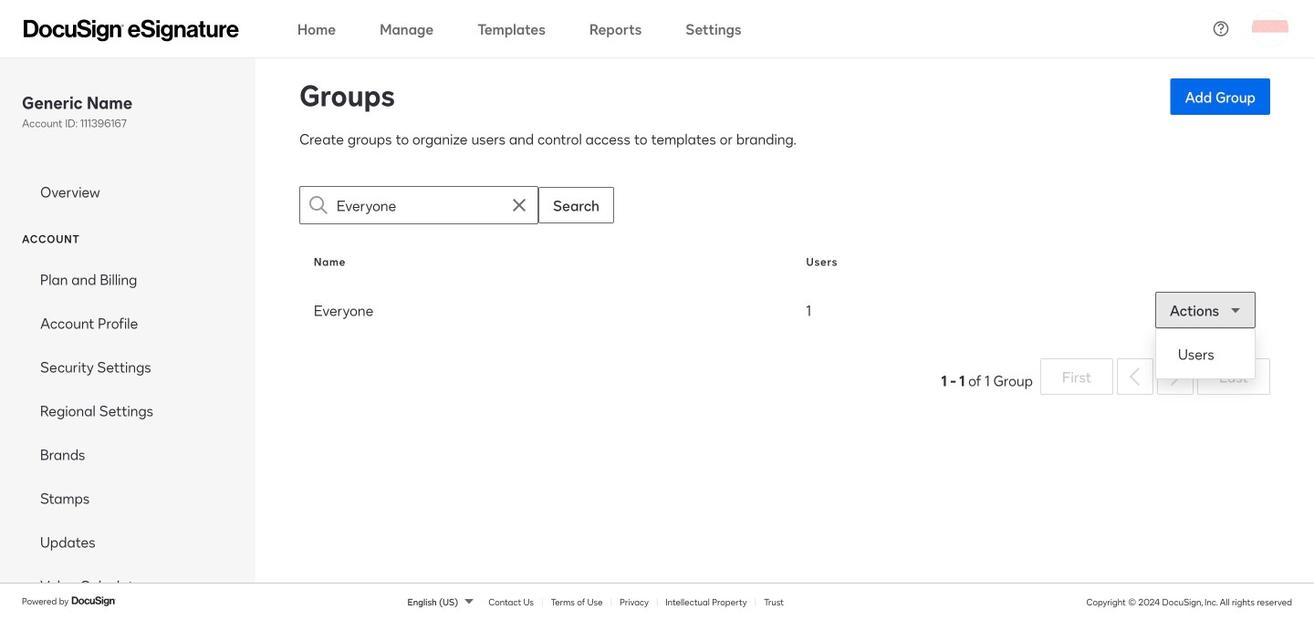 Task type: locate. For each thing, give the bounding box(es) containing it.
your uploaded profile image image
[[1253, 11, 1289, 47]]

Search text field
[[337, 187, 501, 224]]

docusign admin image
[[24, 20, 239, 42]]



Task type: describe. For each thing, give the bounding box(es) containing it.
docusign image
[[71, 595, 117, 609]]

account element
[[0, 258, 256, 608]]



